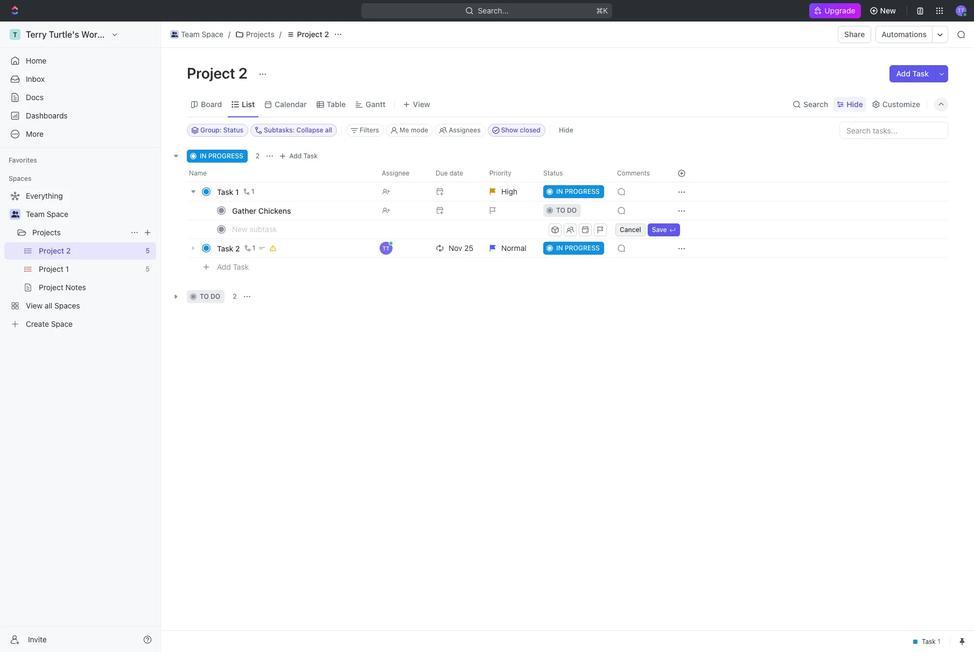 Task type: vqa. For each thing, say whether or not it's contained in the screenshot.
'CHANGE'
no



Task type: describe. For each thing, give the bounding box(es) containing it.
2 inside tree
[[66, 246, 71, 255]]

view for view
[[413, 99, 430, 109]]

invite
[[28, 635, 47, 644]]

new
[[880, 6, 896, 15]]

show closed
[[501, 126, 541, 134]]

1 vertical spatial project 2
[[187, 64, 251, 82]]

in progress button for normal
[[537, 239, 611, 258]]

0 horizontal spatial do
[[211, 292, 220, 301]]

project inside project notes 'link'
[[39, 283, 63, 292]]

project 2 link inside tree
[[39, 242, 141, 260]]

group:
[[200, 126, 222, 134]]

workspace
[[81, 30, 126, 39]]

1 vertical spatial add task button
[[276, 150, 322, 163]]

task 1
[[217, 187, 239, 196]]

add for rightmost add task button
[[896, 69, 911, 78]]

0 vertical spatial team space link
[[167, 28, 226, 41]]

turtle's
[[49, 30, 79, 39]]

assignees
[[449, 126, 481, 134]]

2 / from the left
[[279, 30, 282, 39]]

table
[[327, 99, 346, 109]]

subtasks: collapse all
[[264, 126, 332, 134]]

in progress for normal
[[556, 244, 600, 252]]

terry turtle's workspace, , element
[[10, 29, 20, 40]]

add for the bottommost add task button
[[217, 262, 231, 271]]

group: status
[[200, 126, 243, 134]]

gather chickens
[[232, 206, 291, 215]]

0 vertical spatial space
[[202, 30, 223, 39]]

favorites
[[9, 156, 37, 164]]

all inside tree
[[45, 301, 52, 310]]

filters
[[360, 126, 379, 134]]

normal
[[501, 243, 527, 253]]

in for normal
[[556, 244, 563, 252]]

2 vertical spatial add task button
[[212, 261, 253, 274]]

closed
[[520, 126, 541, 134]]

upgrade
[[825, 6, 856, 15]]

hide button
[[555, 124, 578, 137]]

comments button
[[611, 165, 665, 182]]

calendar link
[[273, 97, 307, 112]]

view button
[[399, 97, 434, 112]]

create space
[[26, 319, 73, 329]]

1 horizontal spatial add
[[289, 152, 302, 160]]

0 vertical spatial progress
[[208, 152, 243, 160]]

5 for project 2
[[146, 247, 150, 255]]

0 vertical spatial in progress
[[200, 152, 243, 160]]

status inside status dropdown button
[[543, 169, 563, 177]]

project 1 link
[[39, 261, 141, 278]]

search...
[[478, 6, 509, 15]]

project notes link
[[39, 279, 154, 296]]

1 / from the left
[[228, 30, 230, 39]]

2 horizontal spatial add task button
[[890, 65, 935, 82]]

task up gather
[[217, 187, 233, 196]]

cancel button
[[616, 223, 646, 236]]

view button
[[399, 92, 434, 117]]

home
[[26, 56, 46, 65]]

gather
[[232, 206, 256, 215]]

due date button
[[429, 165, 483, 182]]

gantt
[[366, 99, 386, 109]]

0 horizontal spatial to do
[[200, 292, 220, 301]]

customize
[[883, 99, 920, 109]]

view all spaces link
[[4, 297, 154, 315]]

collapse
[[296, 126, 323, 134]]

search
[[804, 99, 828, 109]]

1 inside tree
[[65, 264, 69, 274]]

automations button
[[876, 26, 932, 43]]

⌘k
[[597, 6, 608, 15]]

hide inside hide dropdown button
[[847, 99, 863, 109]]

high
[[501, 187, 518, 196]]

calendar
[[275, 99, 307, 109]]

create space link
[[4, 316, 154, 333]]

1 vertical spatial space
[[47, 209, 68, 219]]

gather chickens link
[[229, 203, 373, 218]]

task down gather
[[217, 244, 233, 253]]

hide inside hide button
[[559, 126, 573, 134]]

upgrade link
[[810, 3, 861, 18]]

0 vertical spatial spaces
[[9, 174, 31, 183]]

customize button
[[869, 97, 924, 112]]

1 horizontal spatial tt button
[[953, 2, 970, 19]]

0 horizontal spatial projects link
[[32, 224, 126, 241]]

terry turtle's workspace
[[26, 30, 126, 39]]

0 vertical spatial project 2
[[297, 30, 329, 39]]

notes
[[65, 283, 86, 292]]

projects inside tree
[[32, 228, 61, 237]]

0 horizontal spatial tt button
[[375, 239, 429, 258]]

list link
[[240, 97, 255, 112]]

chickens
[[258, 206, 291, 215]]

cancel
[[620, 225, 641, 233]]

filters button
[[346, 124, 384, 137]]

more button
[[4, 125, 156, 143]]

1 vertical spatial to
[[200, 292, 209, 301]]

1 button for task 1
[[241, 186, 256, 197]]

list
[[242, 99, 255, 109]]

me
[[400, 126, 409, 134]]

0 vertical spatial team
[[181, 30, 200, 39]]

share button
[[838, 26, 872, 43]]

board
[[201, 99, 222, 109]]

5 for project 1
[[146, 265, 150, 273]]

0 vertical spatial in
[[200, 152, 207, 160]]

comments
[[617, 169, 650, 177]]

due
[[436, 169, 448, 177]]

save button
[[648, 223, 680, 236]]

task up customize in the right top of the page
[[913, 69, 929, 78]]

to do button
[[537, 201, 611, 220]]



Task type: locate. For each thing, give the bounding box(es) containing it.
1 vertical spatial status
[[543, 169, 563, 177]]

2 vertical spatial add
[[217, 262, 231, 271]]

0 vertical spatial add task
[[896, 69, 929, 78]]

0 horizontal spatial team
[[26, 209, 45, 219]]

to inside dropdown button
[[556, 206, 565, 214]]

to do down status dropdown button at the top right
[[556, 206, 577, 214]]

0 horizontal spatial to
[[200, 292, 209, 301]]

view up create
[[26, 301, 43, 310]]

in up name in the top of the page
[[200, 152, 207, 160]]

inbox
[[26, 74, 45, 83]]

2 vertical spatial in
[[556, 244, 563, 252]]

1 vertical spatial project 2 link
[[39, 242, 141, 260]]

0 horizontal spatial status
[[223, 126, 243, 134]]

0 vertical spatial projects link
[[233, 28, 277, 41]]

1 horizontal spatial hide
[[847, 99, 863, 109]]

0 vertical spatial all
[[325, 126, 332, 134]]

name button
[[187, 165, 375, 182]]

team inside tree
[[26, 209, 45, 219]]

1 horizontal spatial team space link
[[167, 28, 226, 41]]

1 5 from the top
[[146, 247, 150, 255]]

project
[[297, 30, 322, 39], [187, 64, 235, 82], [39, 246, 64, 255], [39, 264, 63, 274], [39, 283, 63, 292]]

0 vertical spatial in progress button
[[537, 182, 611, 201]]

inbox link
[[4, 71, 156, 88]]

subtasks:
[[264, 126, 295, 134]]

everything
[[26, 191, 63, 200]]

add task down task 2
[[217, 262, 249, 271]]

1 vertical spatial projects
[[32, 228, 61, 237]]

in progress down status dropdown button at the top right
[[556, 187, 600, 195]]

tt for right tt dropdown button
[[958, 7, 965, 14]]

t
[[13, 30, 17, 39]]

1 vertical spatial team space link
[[26, 206, 154, 223]]

to do inside dropdown button
[[556, 206, 577, 214]]

0 vertical spatial team space
[[181, 30, 223, 39]]

status right group: at the left
[[223, 126, 243, 134]]

0 vertical spatial 5
[[146, 247, 150, 255]]

favorites button
[[4, 154, 41, 167]]

space
[[202, 30, 223, 39], [47, 209, 68, 219], [51, 319, 73, 329]]

add task button up name dropdown button
[[276, 150, 322, 163]]

to do down task 2
[[200, 292, 220, 301]]

progress for normal
[[565, 244, 600, 252]]

team space right user group icon on the left
[[181, 30, 223, 39]]

space down everything
[[47, 209, 68, 219]]

in for high
[[556, 187, 563, 195]]

New subtask text field
[[232, 220, 547, 237]]

progress down status dropdown button at the top right
[[565, 187, 600, 195]]

0 vertical spatial tt
[[958, 7, 965, 14]]

1 vertical spatial view
[[26, 301, 43, 310]]

view all spaces
[[26, 301, 80, 310]]

assignee
[[382, 169, 410, 177]]

add task down "subtasks: collapse all"
[[289, 152, 318, 160]]

in progress down group: status
[[200, 152, 243, 160]]

1 horizontal spatial to
[[556, 206, 565, 214]]

progress down group: status
[[208, 152, 243, 160]]

add down task 2
[[217, 262, 231, 271]]

0 horizontal spatial project 2
[[39, 246, 71, 255]]

1 vertical spatial in progress
[[556, 187, 600, 195]]

project 2
[[297, 30, 329, 39], [187, 64, 251, 82], [39, 246, 71, 255]]

view for view all spaces
[[26, 301, 43, 310]]

all up 'create space'
[[45, 301, 52, 310]]

me mode button
[[386, 124, 433, 137]]

project 1
[[39, 264, 69, 274]]

2 vertical spatial progress
[[565, 244, 600, 252]]

in down status dropdown button at the top right
[[556, 187, 563, 195]]

1 vertical spatial progress
[[565, 187, 600, 195]]

docs
[[26, 93, 44, 102]]

to do
[[556, 206, 577, 214], [200, 292, 220, 301]]

in down to do dropdown button
[[556, 244, 563, 252]]

1 horizontal spatial add task button
[[276, 150, 322, 163]]

due date
[[436, 169, 463, 177]]

1 vertical spatial in progress button
[[537, 239, 611, 258]]

1 horizontal spatial all
[[325, 126, 332, 134]]

1 horizontal spatial tt
[[958, 7, 965, 14]]

table link
[[325, 97, 346, 112]]

view inside view all spaces link
[[26, 301, 43, 310]]

user group image
[[171, 32, 178, 37]]

project 2 inside the sidebar navigation
[[39, 246, 71, 255]]

do inside dropdown button
[[567, 206, 577, 214]]

Search tasks... text field
[[840, 122, 948, 138]]

spaces inside tree
[[54, 301, 80, 310]]

team right user group icon on the left
[[181, 30, 200, 39]]

me mode
[[400, 126, 428, 134]]

0 horizontal spatial project 2 link
[[39, 242, 141, 260]]

spaces
[[9, 174, 31, 183], [54, 301, 80, 310]]

0 vertical spatial project 2 link
[[284, 28, 332, 41]]

spaces down favorites 'button'
[[9, 174, 31, 183]]

board link
[[199, 97, 222, 112]]

1 vertical spatial hide
[[559, 126, 573, 134]]

1 vertical spatial tt button
[[375, 239, 429, 258]]

in progress button for high
[[537, 182, 611, 201]]

1 vertical spatial team space
[[26, 209, 68, 219]]

tree containing everything
[[4, 187, 156, 333]]

user group image
[[11, 211, 19, 218]]

0 vertical spatial tt button
[[953, 2, 970, 19]]

do
[[567, 206, 577, 214], [211, 292, 220, 301]]

progress for high
[[565, 187, 600, 195]]

everything link
[[4, 187, 154, 205]]

0 horizontal spatial add task
[[217, 262, 249, 271]]

0 vertical spatial projects
[[246, 30, 274, 39]]

status button
[[537, 165, 611, 182]]

in progress button
[[537, 182, 611, 201], [537, 239, 611, 258]]

status up to do dropdown button
[[543, 169, 563, 177]]

1 horizontal spatial project 2 link
[[284, 28, 332, 41]]

task down collapse
[[303, 152, 318, 160]]

0 vertical spatial status
[[223, 126, 243, 134]]

1 in progress button from the top
[[537, 182, 611, 201]]

all right collapse
[[325, 126, 332, 134]]

2 5 from the top
[[146, 265, 150, 273]]

high button
[[483, 182, 537, 201]]

1 horizontal spatial project 2
[[187, 64, 251, 82]]

/
[[228, 30, 230, 39], [279, 30, 282, 39]]

1 horizontal spatial spaces
[[54, 301, 80, 310]]

2 horizontal spatial add task
[[896, 69, 929, 78]]

add task for the bottommost add task button
[[217, 262, 249, 271]]

tree
[[4, 187, 156, 333]]

1 button for task 2
[[242, 243, 257, 254]]

add up name dropdown button
[[289, 152, 302, 160]]

date
[[450, 169, 463, 177]]

in progress down to do dropdown button
[[556, 244, 600, 252]]

0 vertical spatial to do
[[556, 206, 577, 214]]

tt button
[[953, 2, 970, 19], [375, 239, 429, 258]]

1 horizontal spatial do
[[567, 206, 577, 214]]

share
[[845, 30, 865, 39]]

automations
[[882, 30, 927, 39]]

view up "mode"
[[413, 99, 430, 109]]

add up customize in the right top of the page
[[896, 69, 911, 78]]

docs link
[[4, 89, 156, 106]]

priority
[[490, 169, 511, 177]]

1 horizontal spatial team
[[181, 30, 200, 39]]

1 vertical spatial team
[[26, 209, 45, 219]]

add task up customize in the right top of the page
[[896, 69, 929, 78]]

sidebar navigation
[[0, 22, 163, 652]]

1 vertical spatial do
[[211, 292, 220, 301]]

2 vertical spatial project 2
[[39, 246, 71, 255]]

task 2
[[217, 244, 240, 253]]

0 horizontal spatial view
[[26, 301, 43, 310]]

1 vertical spatial in
[[556, 187, 563, 195]]

terry
[[26, 30, 47, 39]]

projects
[[246, 30, 274, 39], [32, 228, 61, 237]]

dashboards link
[[4, 107, 156, 124]]

show closed button
[[488, 124, 545, 137]]

1 vertical spatial projects link
[[32, 224, 126, 241]]

1 button right task 2
[[242, 243, 257, 254]]

hide
[[847, 99, 863, 109], [559, 126, 573, 134]]

assignees button
[[435, 124, 486, 137]]

2 vertical spatial space
[[51, 319, 73, 329]]

team space inside tree
[[26, 209, 68, 219]]

space down view all spaces
[[51, 319, 73, 329]]

add task for rightmost add task button
[[896, 69, 929, 78]]

0 horizontal spatial team space link
[[26, 206, 154, 223]]

more
[[26, 129, 44, 138]]

2 vertical spatial in progress
[[556, 244, 600, 252]]

1 horizontal spatial view
[[413, 99, 430, 109]]

0 vertical spatial 1 button
[[241, 186, 256, 197]]

progress down to do dropdown button
[[565, 244, 600, 252]]

name
[[189, 169, 207, 177]]

1 vertical spatial add task
[[289, 152, 318, 160]]

tt for leftmost tt dropdown button
[[383, 245, 390, 252]]

1 horizontal spatial to do
[[556, 206, 577, 214]]

in progress for high
[[556, 187, 600, 195]]

0 horizontal spatial team space
[[26, 209, 68, 219]]

add task button down task 2
[[212, 261, 253, 274]]

0 vertical spatial view
[[413, 99, 430, 109]]

0 vertical spatial add
[[896, 69, 911, 78]]

1 horizontal spatial status
[[543, 169, 563, 177]]

1 vertical spatial tt
[[383, 245, 390, 252]]

hide right the closed
[[559, 126, 573, 134]]

0 horizontal spatial projects
[[32, 228, 61, 237]]

add task button up customize in the right top of the page
[[890, 65, 935, 82]]

view inside view button
[[413, 99, 430, 109]]

1 vertical spatial to do
[[200, 292, 220, 301]]

1 horizontal spatial add task
[[289, 152, 318, 160]]

1 vertical spatial 5
[[146, 265, 150, 273]]

save
[[652, 225, 667, 233]]

new button
[[865, 2, 903, 19]]

0 horizontal spatial hide
[[559, 126, 573, 134]]

0 vertical spatial do
[[567, 206, 577, 214]]

view
[[413, 99, 430, 109], [26, 301, 43, 310]]

1 vertical spatial all
[[45, 301, 52, 310]]

in
[[200, 152, 207, 160], [556, 187, 563, 195], [556, 244, 563, 252]]

hide button
[[834, 97, 866, 112]]

task down task 2
[[233, 262, 249, 271]]

2 horizontal spatial add
[[896, 69, 911, 78]]

0 horizontal spatial add
[[217, 262, 231, 271]]

status
[[223, 126, 243, 134], [543, 169, 563, 177]]

team space link
[[167, 28, 226, 41], [26, 206, 154, 223]]

team
[[181, 30, 200, 39], [26, 209, 45, 219]]

1 horizontal spatial projects
[[246, 30, 274, 39]]

5
[[146, 247, 150, 255], [146, 265, 150, 273]]

mode
[[411, 126, 428, 134]]

to
[[556, 206, 565, 214], [200, 292, 209, 301]]

show
[[501, 126, 518, 134]]

add
[[896, 69, 911, 78], [289, 152, 302, 160], [217, 262, 231, 271]]

1 button
[[241, 186, 256, 197], [242, 243, 257, 254]]

team space down everything
[[26, 209, 68, 219]]

2 in progress button from the top
[[537, 239, 611, 258]]

0 vertical spatial add task button
[[890, 65, 935, 82]]

home link
[[4, 52, 156, 69]]

gantt link
[[364, 97, 386, 112]]

0 vertical spatial to
[[556, 206, 565, 214]]

assignee button
[[375, 165, 429, 182]]

do down task 2
[[211, 292, 220, 301]]

1 horizontal spatial team space
[[181, 30, 223, 39]]

space right user group icon on the left
[[202, 30, 223, 39]]

2 horizontal spatial project 2
[[297, 30, 329, 39]]

create
[[26, 319, 49, 329]]

0 vertical spatial hide
[[847, 99, 863, 109]]

do down status dropdown button at the top right
[[567, 206, 577, 214]]

1 button up gather
[[241, 186, 256, 197]]

0 horizontal spatial all
[[45, 301, 52, 310]]

project notes
[[39, 283, 86, 292]]

spaces down project notes
[[54, 301, 80, 310]]

add task
[[896, 69, 929, 78], [289, 152, 318, 160], [217, 262, 249, 271]]

0 horizontal spatial /
[[228, 30, 230, 39]]

search button
[[790, 97, 832, 112]]

team space
[[181, 30, 223, 39], [26, 209, 68, 219]]

tree inside the sidebar navigation
[[4, 187, 156, 333]]

0 horizontal spatial spaces
[[9, 174, 31, 183]]

dashboards
[[26, 111, 68, 120]]

in progress
[[200, 152, 243, 160], [556, 187, 600, 195], [556, 244, 600, 252]]

priority button
[[483, 165, 537, 182]]

1 vertical spatial add
[[289, 152, 302, 160]]

2
[[324, 30, 329, 39], [239, 64, 248, 82], [256, 152, 260, 160], [235, 244, 240, 253], [66, 246, 71, 255], [233, 292, 237, 301]]

team right user group image
[[26, 209, 45, 219]]

normal button
[[483, 239, 537, 258]]

hide right 'search'
[[847, 99, 863, 109]]

1 horizontal spatial projects link
[[233, 28, 277, 41]]

project inside "project 1" link
[[39, 264, 63, 274]]

task
[[913, 69, 929, 78], [303, 152, 318, 160], [217, 187, 233, 196], [217, 244, 233, 253], [233, 262, 249, 271]]

1 vertical spatial 1 button
[[242, 243, 257, 254]]



